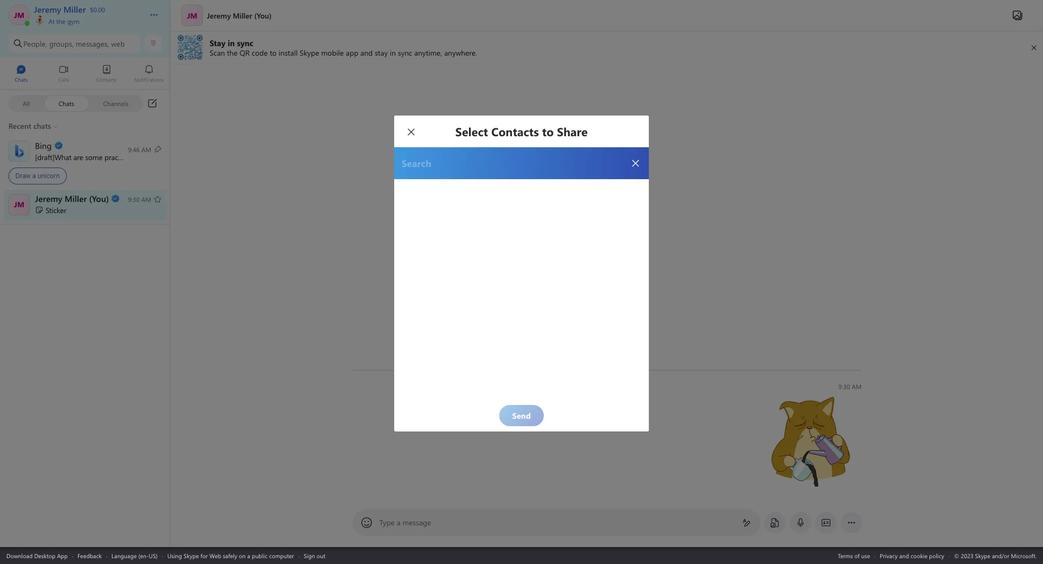 Task type: vqa. For each thing, say whether or not it's contained in the screenshot.
safely
yes



Task type: locate. For each thing, give the bounding box(es) containing it.
web
[[111, 38, 125, 49]]

a right the 'type'
[[397, 518, 401, 528]]

terms
[[838, 552, 853, 560]]

safely
[[223, 552, 237, 560]]

a right on
[[247, 552, 250, 560]]

a right draw
[[32, 172, 36, 180]]

(en-
[[138, 552, 149, 560]]

at the gym button
[[34, 15, 139, 25]]

download desktop app
[[6, 552, 68, 560]]

sticker
[[46, 205, 66, 215]]

using
[[167, 552, 182, 560]]

web
[[210, 552, 221, 560]]

0 horizontal spatial a
[[32, 172, 36, 180]]

skype
[[184, 552, 199, 560]]

channels
[[103, 99, 129, 107]]

at the gym
[[47, 17, 80, 25]]

sign out link
[[304, 552, 326, 560]]

of
[[855, 552, 860, 560]]

privacy and cookie policy link
[[880, 552, 945, 560]]

unicorn
[[38, 172, 60, 180]]

a inside draw a unicorn button
[[32, 172, 36, 180]]

the
[[56, 17, 65, 25]]

sign
[[304, 552, 315, 560]]

download desktop app link
[[6, 552, 68, 560]]

a
[[32, 172, 36, 180], [397, 518, 401, 528], [247, 552, 250, 560]]

9:30 am
[[839, 383, 862, 391]]

draw
[[15, 172, 31, 180]]

privacy and cookie policy
[[880, 552, 945, 560]]

2 vertical spatial a
[[247, 552, 250, 560]]

us)
[[149, 552, 158, 560]]

1 vertical spatial a
[[397, 518, 401, 528]]

on
[[239, 552, 246, 560]]

people, groups, messages, web button
[[8, 34, 141, 53]]

app
[[57, 552, 68, 560]]

messages,
[[76, 38, 109, 49]]

0 vertical spatial a
[[32, 172, 36, 180]]

Search text field
[[401, 157, 622, 170]]

2 horizontal spatial a
[[397, 518, 401, 528]]

tab list
[[0, 60, 170, 89]]

type a message
[[380, 518, 431, 528]]



Task type: describe. For each thing, give the bounding box(es) containing it.
using skype for web safely on a public computer
[[167, 552, 294, 560]]

terms of use link
[[838, 552, 871, 560]]

at
[[48, 17, 55, 25]]

out
[[317, 552, 326, 560]]

Type a message text field
[[380, 518, 734, 529]]

draw a unicorn
[[15, 172, 60, 180]]

download
[[6, 552, 33, 560]]

for
[[201, 552, 208, 560]]

sign out
[[304, 552, 326, 560]]

feedback
[[77, 552, 102, 560]]

am
[[852, 383, 862, 391]]

groups,
[[49, 38, 74, 49]]

type
[[380, 518, 395, 528]]

public
[[252, 552, 268, 560]]

computer
[[269, 552, 294, 560]]

chats
[[59, 99, 74, 107]]

people, groups, messages, web
[[23, 38, 125, 49]]

a for unicorn
[[32, 172, 36, 180]]

language (en-us) link
[[112, 552, 158, 560]]

use
[[862, 552, 871, 560]]

gym
[[67, 17, 80, 25]]

message
[[403, 518, 431, 528]]

people,
[[23, 38, 47, 49]]

policy
[[930, 552, 945, 560]]

privacy
[[880, 552, 898, 560]]

and
[[900, 552, 910, 560]]

today heading
[[352, 358, 862, 377]]

a for message
[[397, 518, 401, 528]]

9:30
[[839, 383, 851, 391]]

draw a unicorn button
[[0, 137, 170, 189]]

terms of use
[[838, 552, 871, 560]]

1 horizontal spatial a
[[247, 552, 250, 560]]

feedback link
[[77, 552, 102, 560]]

language
[[112, 552, 137, 560]]

sticker button
[[0, 190, 170, 221]]

language (en-us)
[[112, 552, 158, 560]]

desktop
[[34, 552, 55, 560]]

cookie
[[911, 552, 928, 560]]

all
[[23, 99, 30, 107]]

using skype for web safely on a public computer link
[[167, 552, 294, 560]]



